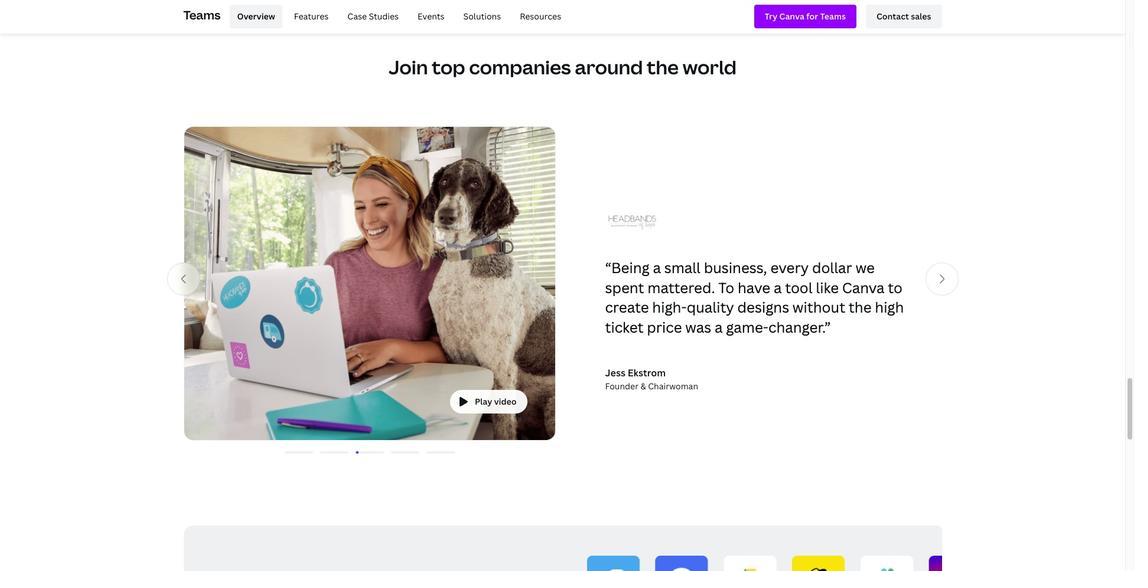 Task type: vqa. For each thing, say whether or not it's contained in the screenshot.
a to the left
yes



Task type: describe. For each thing, give the bounding box(es) containing it.
overview
[[237, 11, 275, 22]]

join
[[389, 54, 428, 80]]

chairwoman
[[648, 381, 698, 392]]

overview link
[[230, 5, 282, 28]]

"being a small business, every dollar we spent mattered. to have a tool like canva to create high-quality designs without the high ticket price was a game-changer."
[[605, 258, 904, 337]]

dollar
[[812, 258, 852, 278]]

designs
[[738, 298, 789, 317]]

canva
[[842, 278, 885, 298]]

resources link
[[513, 5, 568, 28]]

studies
[[369, 11, 399, 22]]

every
[[771, 258, 809, 278]]

companies
[[469, 54, 571, 80]]

small
[[664, 258, 701, 278]]

"being
[[605, 258, 650, 278]]

headbands of hope image
[[605, 213, 660, 232]]

features
[[294, 11, 329, 22]]

like
[[816, 278, 839, 298]]

partner integrations image
[[563, 526, 942, 572]]

contact sales image
[[877, 10, 931, 23]]

tool
[[785, 278, 813, 298]]

case studies
[[348, 11, 399, 22]]

have
[[738, 278, 770, 298]]

high
[[875, 298, 904, 317]]

0 horizontal spatial the
[[647, 54, 679, 80]]

to
[[888, 278, 903, 298]]



Task type: locate. For each thing, give the bounding box(es) containing it.
teams element
[[183, 0, 942, 33]]

mattered.
[[648, 278, 715, 298]]

menu bar
[[225, 5, 568, 28]]

top
[[432, 54, 465, 80]]

0 vertical spatial the
[[647, 54, 679, 80]]

world
[[683, 54, 737, 80]]

a left tool
[[774, 278, 782, 298]]

resources
[[520, 11, 561, 22]]

a left small
[[653, 258, 661, 278]]

was
[[685, 318, 711, 337]]

around
[[575, 54, 643, 80]]

game-
[[726, 318, 769, 337]]

ticket
[[605, 318, 644, 337]]

2 horizontal spatial a
[[774, 278, 782, 298]]

create
[[605, 298, 649, 317]]

spent
[[605, 278, 644, 298]]

solutions link
[[456, 5, 508, 28]]

the
[[647, 54, 679, 80], [849, 298, 872, 317]]

teams
[[183, 7, 221, 23]]

1 vertical spatial the
[[849, 298, 872, 317]]

the down canva
[[849, 298, 872, 317]]

price
[[647, 318, 682, 337]]

the left world
[[647, 54, 679, 80]]

case studies link
[[340, 5, 406, 28]]

high-
[[652, 298, 687, 317]]

&
[[641, 381, 646, 392]]

founder
[[605, 381, 639, 392]]

join top companies around the world
[[389, 54, 737, 80]]

events link
[[411, 5, 452, 28]]

changer."
[[769, 318, 831, 337]]

a right 'was' on the bottom right
[[715, 318, 723, 337]]

business,
[[704, 258, 767, 278]]

case
[[348, 11, 367, 22]]

features link
[[287, 5, 336, 28]]

1 horizontal spatial a
[[715, 318, 723, 337]]

jess
[[605, 367, 626, 380]]

the inside "being a small business, every dollar we spent mattered. to have a tool like canva to create high-quality designs without the high ticket price was a game-changer."
[[849, 298, 872, 317]]

1 horizontal spatial the
[[849, 298, 872, 317]]

jess ekstrom founder & chairwoman
[[605, 367, 698, 392]]

ekstrom
[[628, 367, 666, 380]]

quality
[[687, 298, 734, 317]]

to
[[719, 278, 734, 298]]

0 horizontal spatial a
[[653, 258, 661, 278]]

we
[[856, 258, 875, 278]]

menu bar containing overview
[[225, 5, 568, 28]]

events
[[418, 11, 445, 22]]

solutions
[[464, 11, 501, 22]]

menu bar inside teams element
[[225, 5, 568, 28]]

a
[[653, 258, 661, 278], [774, 278, 782, 298], [715, 318, 723, 337]]

without
[[793, 298, 845, 317]]



